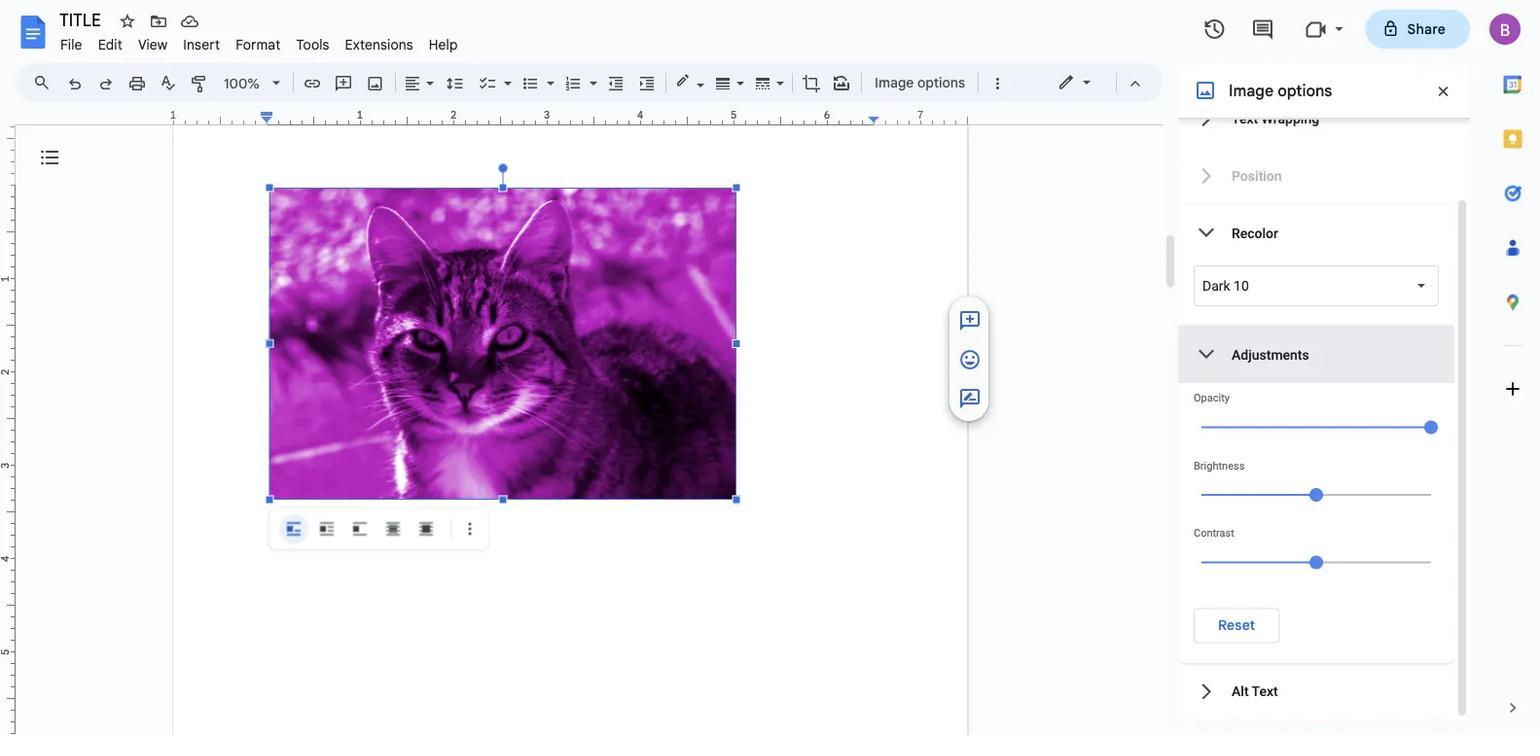 Task type: vqa. For each thing, say whether or not it's contained in the screenshot.
Image within the section
yes



Task type: describe. For each thing, give the bounding box(es) containing it.
help
[[429, 36, 458, 53]]

text inside 'tab'
[[1232, 110, 1259, 126]]

image options button
[[866, 68, 975, 97]]

file
[[60, 36, 82, 53]]

image inside button
[[875, 74, 914, 91]]

contrast
[[1194, 527, 1235, 539]]

adjustments
[[1232, 346, 1310, 362]]

In front of text radio
[[412, 515, 441, 544]]

format menu item
[[228, 33, 289, 56]]

extensions menu item
[[337, 33, 421, 56]]

image options inside section
[[1229, 81, 1333, 100]]

file menu item
[[53, 33, 90, 56]]

dark 10 button
[[1194, 265, 1440, 306]]

share button
[[1366, 10, 1471, 49]]

image options section
[[1179, 63, 1471, 720]]

edit
[[98, 36, 123, 53]]

image options application
[[0, 0, 1541, 736]]

line & paragraph spacing image
[[444, 69, 467, 96]]

insert
[[183, 36, 220, 53]]

1
[[170, 109, 176, 122]]

alt text
[[1232, 684, 1279, 700]]

alt text tab
[[1179, 663, 1455, 720]]

adjustments tab
[[1179, 326, 1455, 383]]

brightness
[[1194, 459, 1245, 472]]

position tab
[[1179, 147, 1455, 204]]

Behind text radio
[[379, 515, 408, 544]]

options inside button
[[918, 74, 966, 91]]

right margin image
[[869, 110, 968, 125]]

edit menu item
[[90, 33, 130, 56]]

menu bar banner
[[0, 0, 1541, 736]]

1 size image from the top
[[959, 310, 982, 333]]

main toolbar
[[57, 0, 1013, 243]]

format
[[236, 36, 281, 53]]

recolor
[[1232, 225, 1279, 241]]

contrast image
[[1310, 556, 1324, 569]]

text wrapping tab
[[1179, 89, 1455, 147]]

reset
[[1219, 617, 1256, 634]]

tab list inside menu bar banner
[[1486, 57, 1541, 681]]

insert image image
[[365, 69, 387, 96]]

opacity
[[1194, 392, 1230, 404]]

2 size image from the top
[[959, 349, 982, 372]]

view
[[138, 36, 168, 53]]

In line radio
[[279, 515, 309, 544]]

insert menu item
[[176, 33, 228, 56]]

position
[[1232, 167, 1283, 183]]

10
[[1234, 277, 1250, 293]]



Task type: locate. For each thing, give the bounding box(es) containing it.
view menu item
[[130, 33, 176, 56]]

Star checkbox
[[114, 8, 141, 35]]

toolbar
[[274, 515, 485, 544]]

brightness image
[[1310, 488, 1324, 502]]

options
[[918, 74, 966, 91], [1278, 81, 1333, 100]]

text inside tab
[[1252, 684, 1279, 700]]

Rename text field
[[53, 8, 112, 31]]

image up the right margin image
[[875, 74, 914, 91]]

opacity image
[[1425, 421, 1439, 434]]

Zoom text field
[[219, 70, 266, 97]]

tools
[[296, 36, 330, 53]]

1 horizontal spatial image options
[[1229, 81, 1333, 100]]

option group inside image options application
[[279, 515, 441, 544]]

dark 10
[[1203, 277, 1250, 293]]

text right alt
[[1252, 684, 1279, 700]]

contrast slider
[[1194, 539, 1440, 584]]

Menus field
[[24, 69, 67, 96]]

Wrap text radio
[[312, 515, 342, 544]]

Break text radio
[[346, 515, 375, 544]]

recolor tab
[[1179, 204, 1455, 261]]

image options inside button
[[875, 74, 966, 91]]

left margin image
[[174, 110, 273, 125]]

Zoom field
[[216, 69, 289, 99]]

menu bar containing file
[[53, 25, 466, 57]]

0 vertical spatial text
[[1232, 110, 1259, 126]]

share
[[1408, 20, 1447, 37]]

tools menu item
[[289, 33, 337, 56]]

0 vertical spatial size image
[[959, 310, 982, 333]]

size image
[[959, 387, 982, 411]]

help menu item
[[421, 33, 466, 56]]

0 horizontal spatial options
[[918, 74, 966, 91]]

tab list
[[1486, 57, 1541, 681]]

image
[[875, 74, 914, 91], [1229, 81, 1274, 100]]

options up wrapping
[[1278, 81, 1333, 100]]

recolor group
[[1179, 204, 1455, 326]]

options up the right margin image
[[918, 74, 966, 91]]

text
[[1232, 110, 1259, 126], [1252, 684, 1279, 700]]

image options
[[875, 74, 966, 91], [1229, 81, 1333, 100]]

alt
[[1232, 684, 1249, 700]]

1 vertical spatial text
[[1252, 684, 1279, 700]]

image options up the right margin image
[[875, 74, 966, 91]]

text left wrapping
[[1232, 110, 1259, 126]]

extensions
[[345, 36, 413, 53]]

image up the text wrapping
[[1229, 81, 1274, 100]]

option group
[[279, 515, 441, 544]]

top margin image
[[0, 92, 15, 191]]

mode and view toolbar
[[1044, 63, 1152, 102]]

size image
[[959, 310, 982, 333], [959, 349, 982, 372]]

image inside section
[[1229, 81, 1274, 100]]

menu bar inside menu bar banner
[[53, 25, 466, 57]]

text wrapping
[[1232, 110, 1320, 126]]

opacity slider
[[1194, 404, 1440, 449]]

adjustments group
[[1179, 326, 1455, 663]]

wrapping
[[1262, 110, 1320, 126]]

dark
[[1203, 277, 1231, 293]]

1 vertical spatial size image
[[959, 349, 982, 372]]

image options up the text wrapping
[[1229, 81, 1333, 100]]

1 horizontal spatial options
[[1278, 81, 1333, 100]]

options inside section
[[1278, 81, 1333, 100]]

brightness slider
[[1194, 472, 1440, 516]]

border dash image
[[752, 69, 775, 96]]

reset button
[[1194, 608, 1281, 643]]

menu bar
[[53, 25, 466, 57]]

1 horizontal spatial image
[[1229, 81, 1274, 100]]

0 horizontal spatial image options
[[875, 74, 966, 91]]

0 horizontal spatial image
[[875, 74, 914, 91]]



